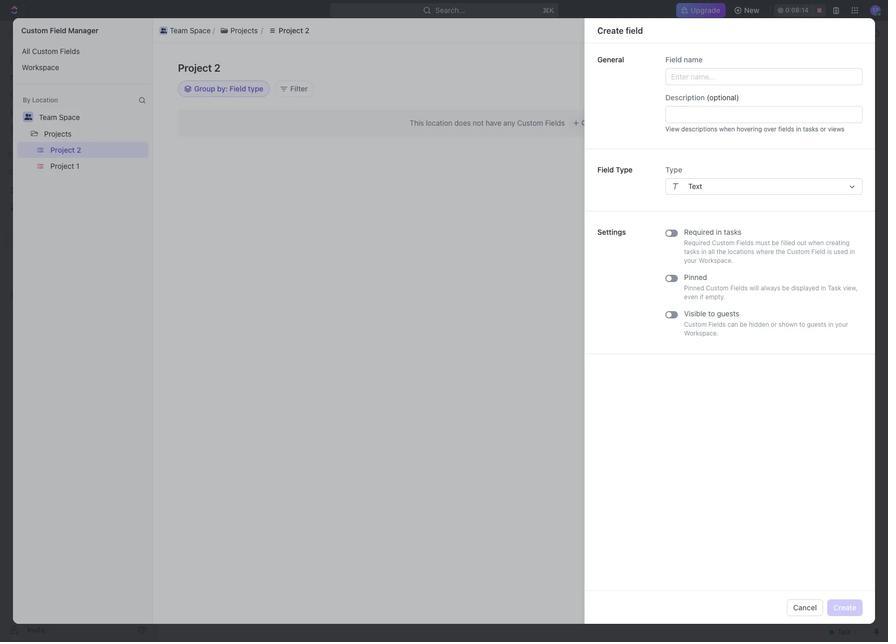 Task type: describe. For each thing, give the bounding box(es) containing it.
empty.
[[706, 293, 726, 301]]

hidden
[[750, 321, 770, 328]]

create for one
[[582, 119, 602, 127]]

does
[[455, 118, 471, 127]]

⌘k
[[543, 6, 555, 15]]

cancel
[[794, 603, 818, 612]]

is
[[828, 248, 833, 256]]

calendar link
[[263, 93, 296, 108]]

19 mins for task
[[791, 99, 813, 106]]

docs link
[[4, 86, 151, 102]]

share
[[734, 39, 754, 48]]

8
[[794, 273, 798, 281]]

Edit task name text field
[[94, 301, 540, 321]]

displayed
[[792, 284, 820, 292]]

you
[[631, 174, 642, 181]]

5 mins from the top
[[799, 232, 813, 239]]

3 19 mins from the top
[[791, 132, 813, 140]]

2 pinned from the top
[[685, 284, 705, 292]]

tag power
[[664, 273, 694, 281]]

create button
[[828, 599, 863, 616]]

team space, , element
[[72, 38, 83, 49]]

all custom fields button
[[17, 43, 149, 59]]

add for add task
[[814, 66, 828, 75]]

0:08:14 button
[[775, 4, 827, 17]]

existing
[[729, 63, 756, 72]]

workspace. inside the visible to guests custom fields can be hidden or shown to guests in your workspace.
[[685, 329, 719, 337]]

add for add description
[[114, 419, 127, 427]]

be for guests
[[741, 321, 748, 328]]

user group image inside team space tree
[[11, 204, 18, 210]]

3 changed status from from the top
[[642, 174, 707, 181]]

subtasks
[[139, 456, 174, 466]]

field down created
[[666, 55, 682, 64]]

watcher:
[[678, 132, 703, 140]]

on
[[694, 39, 702, 47]]

do for 19 mins
[[739, 115, 747, 123]]

your inside required in tasks required custom fields must be filled out when creating tasks in all the locations where the custom field is used in your workspace.
[[685, 257, 698, 264]]

add existing field button
[[708, 60, 779, 76]]

1 required from the top
[[685, 228, 715, 236]]

this location does not have any custom fields
[[410, 118, 565, 127]]

add task
[[814, 66, 845, 75]]

to do for 18
[[758, 257, 777, 264]]

where
[[757, 248, 775, 256]]

fields
[[779, 125, 795, 133]]

task
[[681, 99, 693, 106]]

home
[[25, 54, 45, 63]]

calendar
[[265, 96, 296, 105]]

manager
[[68, 26, 98, 35]]

nov
[[703, 39, 715, 47]]

0 vertical spatial projects button
[[215, 24, 263, 37]]

0 horizontal spatial /
[[170, 39, 172, 48]]

1 type from the left
[[616, 165, 633, 174]]

0 horizontal spatial project 2 link
[[176, 39, 206, 48]]

creating
[[826, 239, 850, 247]]

team space link inside tree
[[25, 198, 149, 215]]

1 status from the top
[[671, 115, 689, 123]]

fields inside button
[[60, 47, 80, 56]]

workspace
[[22, 63, 59, 72]]

1 pinned from the top
[[685, 273, 708, 282]]

activity
[[834, 82, 854, 88]]

to right visible
[[709, 309, 716, 318]]

8686faf0v button
[[132, 279, 172, 292]]

created on nov 17
[[669, 39, 723, 47]]

8686faf0v
[[136, 281, 168, 289]]

0 horizontal spatial field
[[626, 26, 643, 35]]

2 progress from the top
[[722, 232, 748, 239]]

board link
[[192, 93, 214, 108]]

1 horizontal spatial project 2 link
[[274, 27, 320, 39]]

add for add existing field
[[714, 63, 728, 72]]

hide button
[[535, 119, 557, 132]]

sidebar navigation
[[0, 21, 155, 642]]

description
[[129, 419, 167, 427]]

send
[[794, 592, 811, 601]]

views
[[829, 125, 845, 133]]

task inside pinned pinned custom fields will always be displayed in task view, even if empty.
[[829, 284, 842, 292]]

locations
[[728, 248, 755, 256]]

18 for complete
[[791, 257, 798, 264]]

cancel button
[[788, 599, 824, 616]]

1 horizontal spatial projects link
[[224, 27, 267, 39]]

3 19 from the top
[[791, 132, 798, 140]]

fields left create one button
[[546, 118, 565, 127]]

to inside to complete
[[749, 174, 755, 181]]

eloisefrancis23@gmail. com
[[631, 132, 776, 148]]

create right cancel
[[834, 603, 857, 612]]

new
[[745, 6, 760, 15]]

upgrade
[[691, 6, 721, 15]]

when inside required in tasks required custom fields must be filled out when creating tasks in all the locations where the custom field is used in your workspace.
[[809, 239, 825, 247]]

18 mins for complete
[[791, 257, 813, 264]]

0 horizontal spatial project 2 button
[[46, 142, 149, 158]]

out
[[798, 239, 807, 247]]

settings
[[598, 228, 627, 236]]

1 vertical spatial team space button
[[34, 109, 85, 125]]

board
[[194, 96, 214, 105]]

not
[[473, 118, 484, 127]]

0 horizontal spatial projects link
[[138, 39, 166, 48]]

2 mins from the top
[[799, 115, 813, 123]]

search button
[[711, 93, 751, 108]]

4 changed from the top
[[644, 232, 670, 239]]

shown
[[779, 321, 798, 328]]

add existing field
[[714, 63, 773, 72]]

5 changed status from from the top
[[642, 257, 707, 264]]

0 horizontal spatial tasks
[[685, 248, 700, 256]]

1 from from the top
[[691, 115, 705, 123]]

0 horizontal spatial when
[[720, 125, 736, 133]]

Enter name... text field
[[666, 68, 863, 85]]

1 18 from the top
[[791, 174, 798, 181]]

2 horizontal spatial tasks
[[804, 125, 819, 133]]

used
[[834, 248, 849, 256]]

fields inside pinned pinned custom fields will always be displayed in task view, even if empty.
[[731, 284, 748, 292]]

field inside required in tasks required custom fields must be filled out when creating tasks in all the locations where the custom field is used in your workspace.
[[812, 248, 826, 256]]

type button
[[666, 165, 863, 195]]

projects / project 2
[[138, 39, 206, 48]]

to up eloisefrancis23@gmail.
[[730, 115, 737, 123]]

task sidebar content section
[[610, 57, 828, 616]]

create field
[[598, 26, 643, 35]]

location
[[32, 96, 58, 104]]

list link
[[231, 93, 246, 108]]

1 18 mins from the top
[[791, 174, 813, 181]]

1 the from the left
[[717, 248, 727, 256]]

can
[[728, 321, 739, 328]]

share button
[[727, 35, 760, 52]]

1 vertical spatial complete
[[713, 257, 745, 264]]

custom inside pinned pinned custom fields will always be displayed in task view, even if empty.
[[707, 284, 729, 292]]

eloisefrancis23@gmail.
[[705, 132, 776, 140]]

3 status from the top
[[671, 174, 689, 181]]

2 in progress from the top
[[713, 232, 749, 239]]

1 changed from the top
[[644, 115, 670, 123]]

new button
[[730, 2, 766, 19]]

(optional)
[[707, 93, 740, 102]]

field for create new field
[[830, 63, 845, 72]]

18 for in progress
[[791, 232, 798, 239]]

task sidebar navigation tab list
[[833, 63, 856, 124]]

do for 18 mins
[[769, 257, 777, 264]]

to down locations
[[745, 257, 752, 264]]

or for guests
[[771, 321, 778, 328]]

location
[[426, 118, 453, 127]]

custom inside the visible to guests custom fields can be hidden or shown to guests in your workspace.
[[685, 321, 707, 328]]

19 for from
[[791, 115, 798, 123]]

create new field button
[[783, 60, 851, 76]]

search
[[724, 96, 748, 105]]

create new field
[[789, 63, 845, 72]]

2 changed status from from the top
[[642, 157, 707, 165]]

com
[[631, 132, 776, 148]]

workspace. inside required in tasks required custom fields must be filled out when creating tasks in all the locations where the custom field is used in your workspace.
[[699, 257, 734, 264]]

inbox
[[25, 72, 43, 81]]

added watcher:
[[656, 132, 705, 140]]

custom inside button
[[32, 47, 58, 56]]

tag
[[664, 273, 674, 281]]

project 1
[[50, 162, 79, 170]]

0 vertical spatial team space button
[[157, 24, 213, 37]]

by location
[[23, 96, 58, 104]]

1 vertical spatial to do
[[713, 215, 733, 223]]

dashboards link
[[4, 103, 151, 120]]



Task type: vqa. For each thing, say whether or not it's contained in the screenshot.
top AI button
no



Task type: locate. For each thing, give the bounding box(es) containing it.
2 19 from the top
[[791, 115, 798, 123]]

2 changed from the top
[[644, 157, 670, 165]]

the down filled in the right of the page
[[776, 248, 786, 256]]

2 18 mins from the top
[[791, 232, 813, 239]]

or for when
[[821, 125, 827, 133]]

0 horizontal spatial complete
[[639, 182, 668, 190]]

always
[[761, 284, 781, 292]]

the
[[717, 248, 727, 256], [776, 248, 786, 256]]

18 mins left the creating
[[791, 232, 813, 239]]

workspace button
[[17, 59, 149, 75]]

Search tasks... text field
[[760, 118, 863, 134]]

in progress down eloisefrancis23@gmail.
[[713, 174, 749, 181]]

the right 'all'
[[717, 248, 727, 256]]

list containing all custom fields
[[13, 43, 153, 75]]

visible
[[685, 309, 707, 318]]

1 vertical spatial or
[[771, 321, 778, 328]]

docs
[[25, 89, 42, 98]]

mins right fields
[[799, 132, 813, 140]]

mins
[[799, 99, 813, 106], [799, 115, 813, 123], [799, 132, 813, 140], [799, 174, 813, 181], [799, 232, 813, 239], [799, 257, 813, 264], [799, 273, 813, 281]]

to down where
[[760, 257, 767, 264]]

5 status from the top
[[671, 257, 689, 264]]

complete
[[639, 182, 668, 190], [713, 257, 745, 264]]

field type
[[598, 165, 633, 174]]

2 horizontal spatial be
[[783, 284, 790, 292]]

1 vertical spatial team space link
[[25, 198, 149, 215]]

all
[[709, 248, 715, 256]]

1 vertical spatial in progress
[[713, 232, 749, 239]]

4 mins from the top
[[799, 174, 813, 181]]

1 vertical spatial when
[[809, 239, 825, 247]]

power
[[676, 273, 694, 281]]

list containing project 2
[[13, 142, 153, 174]]

to down eloisefrancis23@gmail.
[[749, 174, 755, 181]]

in
[[797, 125, 802, 133], [715, 174, 720, 181], [717, 228, 722, 236], [715, 232, 720, 239], [702, 248, 707, 256], [851, 248, 856, 256], [822, 284, 827, 292], [829, 321, 834, 328]]

workspace.
[[699, 257, 734, 264], [685, 329, 719, 337]]

1 horizontal spatial team space button
[[157, 24, 213, 37]]

assignees button
[[420, 119, 468, 132]]

to do down where
[[758, 257, 777, 264]]

1 horizontal spatial when
[[809, 239, 825, 247]]

complete down locations
[[713, 257, 745, 264]]

to complete
[[638, 174, 755, 190]]

tasks
[[804, 125, 819, 133], [724, 228, 742, 236], [685, 248, 700, 256]]

even
[[685, 293, 699, 301]]

user group image up the projects / project 2
[[165, 31, 172, 36]]

from
[[691, 115, 705, 123], [691, 157, 705, 165], [691, 174, 705, 181], [691, 232, 705, 239], [691, 257, 705, 264]]

team space button down location
[[34, 109, 85, 125]]

1 vertical spatial pinned
[[685, 284, 705, 292]]

create one
[[582, 119, 615, 127]]

0 vertical spatial pinned
[[685, 273, 708, 282]]

fields up locations
[[737, 239, 754, 247]]

2 vertical spatial 19
[[791, 132, 798, 140]]

0 vertical spatial or
[[821, 125, 827, 133]]

or left views
[[821, 125, 827, 133]]

0 horizontal spatial do
[[723, 215, 732, 223]]

2 horizontal spatial field
[[830, 63, 845, 72]]

field up 'all custom fields'
[[50, 26, 66, 35]]

user group image down spaces
[[11, 204, 18, 210]]

do
[[739, 115, 747, 123], [723, 215, 732, 223], [769, 257, 777, 264]]

1 in progress from the top
[[713, 174, 749, 181]]

0:08:14
[[786, 6, 809, 14]]

19 mins up the search tasks... text field
[[791, 99, 813, 106]]

tasks up locations
[[724, 228, 742, 236]]

your
[[685, 257, 698, 264], [836, 321, 849, 328]]

visible to guests custom fields can be hidden or shown to guests in your workspace.
[[685, 309, 849, 337]]

be inside pinned pinned custom fields will always be displayed in task view, even if empty.
[[783, 284, 790, 292]]

0 vertical spatial 18 mins
[[791, 174, 813, 181]]

2 vertical spatial 19 mins
[[791, 132, 813, 140]]

to do up hovering
[[728, 115, 747, 123]]

1 mins from the top
[[799, 99, 813, 106]]

1 horizontal spatial or
[[821, 125, 827, 133]]

assignees
[[433, 122, 464, 129]]

0 vertical spatial user group image
[[165, 31, 172, 36]]

your down view,
[[836, 321, 849, 328]]

description
[[666, 93, 706, 102]]

2 vertical spatial tasks
[[685, 248, 700, 256]]

your inside the visible to guests custom fields can be hidden or shown to guests in your workspace.
[[836, 321, 849, 328]]

when
[[720, 125, 736, 133], [809, 239, 825, 247]]

fields inside the visible to guests custom fields can be hidden or shown to guests in your workspace.
[[709, 321, 726, 328]]

1
[[76, 162, 79, 170]]

tasks left 'all'
[[685, 248, 700, 256]]

2 horizontal spatial do
[[769, 257, 777, 264]]

subtasks button
[[135, 452, 179, 470]]

5 from from the top
[[691, 257, 705, 264]]

by
[[23, 96, 31, 104]]

1 vertical spatial 18
[[791, 232, 798, 239]]

mins left task sidebar navigation tab list
[[799, 115, 813, 123]]

to up descriptions
[[715, 115, 722, 123]]

1 vertical spatial tasks
[[724, 228, 742, 236]]

8 mins
[[794, 273, 813, 281]]

create up general
[[598, 26, 624, 35]]

tasks right fields
[[804, 125, 819, 133]]

progress
[[722, 174, 748, 181], [722, 232, 748, 239]]

progress up locations
[[722, 232, 748, 239]]

task up the activity
[[829, 66, 845, 75]]

workspace. down 'all'
[[699, 257, 734, 264]]

4 status from the top
[[671, 232, 689, 239]]

have
[[486, 118, 502, 127]]

0 horizontal spatial user group image
[[11, 204, 18, 210]]

user group image
[[160, 28, 167, 33]]

17
[[717, 39, 723, 47]]

add description button
[[97, 415, 537, 432]]

created
[[644, 99, 666, 106]]

0 vertical spatial list
[[157, 24, 855, 37]]

when left hovering
[[720, 125, 736, 133]]

task left view,
[[829, 284, 842, 292]]

1 19 from the top
[[791, 99, 798, 106]]

0 vertical spatial when
[[720, 125, 736, 133]]

0 horizontal spatial projects button
[[39, 125, 76, 142]]

1 horizontal spatial tasks
[[724, 228, 742, 236]]

mins up 8 mins
[[799, 257, 813, 264]]

1 vertical spatial task
[[829, 284, 842, 292]]

1 horizontal spatial be
[[772, 239, 780, 247]]

or left shown
[[771, 321, 778, 328]]

list
[[157, 24, 855, 37], [13, 43, 153, 75], [13, 142, 153, 174]]

workspace. down visible
[[685, 329, 719, 337]]

0 vertical spatial workspace.
[[699, 257, 734, 264]]

18 mins for in progress
[[791, 232, 813, 239]]

0 horizontal spatial your
[[685, 257, 698, 264]]

send button
[[787, 589, 817, 605]]

to do up 'all'
[[713, 215, 733, 223]]

0 vertical spatial required
[[685, 228, 715, 236]]

home link
[[4, 50, 151, 67]]

5 changed from the top
[[644, 257, 670, 264]]

user group image
[[165, 31, 172, 36], [11, 204, 18, 210]]

favorites
[[8, 151, 36, 158]]

7 mins from the top
[[799, 273, 813, 281]]

in progress up locations
[[713, 232, 749, 239]]

guests right shown
[[808, 321, 827, 328]]

1 vertical spatial your
[[836, 321, 849, 328]]

1 vertical spatial 19 mins
[[791, 115, 813, 123]]

create for new
[[789, 63, 812, 72]]

space inside tree
[[45, 202, 66, 211]]

1 vertical spatial 19
[[791, 115, 798, 123]]

create left one
[[582, 119, 602, 127]]

required
[[685, 228, 715, 236], [685, 239, 711, 247]]

18 mins up 8 mins
[[791, 257, 813, 264]]

project 2 link
[[274, 27, 320, 39], [176, 39, 206, 48]]

project 2 button
[[263, 24, 315, 37], [46, 142, 149, 158]]

be inside required in tasks required custom fields must be filled out when creating tasks in all the locations where the custom field is used in your workspace.
[[772, 239, 780, 247]]

do up locations
[[723, 215, 732, 223]]

project inside button
[[50, 162, 74, 170]]

2 vertical spatial to do
[[758, 257, 777, 264]]

1 horizontal spatial user group image
[[165, 31, 172, 36]]

1 horizontal spatial team space link
[[162, 27, 218, 39]]

3 mins from the top
[[799, 132, 813, 140]]

Type text field
[[689, 179, 845, 194]]

pinned
[[685, 273, 708, 282], [685, 284, 705, 292]]

create
[[598, 26, 624, 35], [789, 63, 812, 72], [582, 119, 602, 127], [834, 603, 857, 612]]

mins down the search tasks... text field
[[799, 174, 813, 181]]

2
[[305, 26, 310, 35], [313, 29, 317, 37], [202, 39, 206, 48], [214, 62, 221, 74], [230, 62, 239, 79], [77, 145, 81, 154]]

1 vertical spatial progress
[[722, 232, 748, 239]]

when right out
[[809, 239, 825, 247]]

team space tree
[[4, 181, 151, 321]]

in inside the visible to guests custom fields can be hidden or shown to guests in your workspace.
[[829, 321, 834, 328]]

view descriptions when hovering over fields in tasks or views
[[666, 125, 845, 133]]

or inside the visible to guests custom fields can be hidden or shown to guests in your workspace.
[[771, 321, 778, 328]]

over
[[764, 125, 777, 133]]

type inside dropdown button
[[666, 165, 683, 174]]

your up power
[[685, 257, 698, 264]]

None text field
[[666, 106, 863, 123]]

be right 'can'
[[741, 321, 748, 328]]

hide
[[539, 122, 553, 129]]

1 changed status from from the top
[[642, 115, 707, 123]]

19 mins up fields
[[791, 115, 813, 123]]

field for add existing field
[[758, 63, 773, 72]]

0 horizontal spatial the
[[717, 248, 727, 256]]

2 from from the top
[[691, 157, 705, 165]]

dashboards
[[25, 107, 65, 116]]

all
[[22, 47, 30, 56]]

team inside tree
[[25, 202, 43, 211]]

1 horizontal spatial type
[[666, 165, 683, 174]]

0 vertical spatial to do
[[728, 115, 747, 123]]

this
[[410, 118, 424, 127]]

created this task
[[642, 99, 693, 106]]

view
[[666, 125, 680, 133]]

0 vertical spatial do
[[739, 115, 747, 123]]

general
[[598, 55, 625, 64]]

do down where
[[769, 257, 777, 264]]

19 mins for from
[[791, 115, 813, 123]]

list containing team space
[[157, 24, 855, 37]]

1 horizontal spatial project 2 button
[[263, 24, 315, 37]]

be right always
[[783, 284, 790, 292]]

field
[[626, 26, 643, 35], [758, 63, 773, 72], [830, 63, 845, 72]]

1 vertical spatial do
[[723, 215, 732, 223]]

to up 'all'
[[715, 215, 722, 223]]

1 progress from the top
[[722, 174, 748, 181]]

to right shown
[[800, 321, 806, 328]]

field
[[50, 26, 66, 35], [666, 55, 682, 64], [598, 165, 614, 174], [812, 248, 826, 256]]

4 from from the top
[[691, 232, 705, 239]]

1 horizontal spatial guests
[[808, 321, 827, 328]]

2 the from the left
[[776, 248, 786, 256]]

create one button
[[570, 117, 619, 129]]

2 type from the left
[[666, 165, 683, 174]]

projects link
[[224, 27, 267, 39], [138, 39, 166, 48]]

1 vertical spatial required
[[685, 239, 711, 247]]

be for custom
[[783, 284, 790, 292]]

3 from from the top
[[691, 174, 705, 181]]

0 horizontal spatial team space button
[[34, 109, 85, 125]]

added
[[658, 132, 676, 140]]

task inside add task button
[[829, 66, 845, 75]]

team space button
[[157, 24, 213, 37], [34, 109, 85, 125]]

2 vertical spatial list
[[13, 142, 153, 174]]

1 vertical spatial list
[[13, 43, 153, 75]]

0 vertical spatial team space link
[[162, 27, 218, 39]]

one
[[604, 119, 615, 127]]

be inside the visible to guests custom fields can be hidden or shown to guests in your workspace.
[[741, 321, 748, 328]]

field left is
[[812, 248, 826, 256]]

0 horizontal spatial or
[[771, 321, 778, 328]]

6 mins from the top
[[799, 257, 813, 264]]

2 vertical spatial 18
[[791, 257, 798, 264]]

18 down fields
[[791, 174, 798, 181]]

0 horizontal spatial add
[[114, 419, 127, 427]]

0 vertical spatial in progress
[[713, 174, 749, 181]]

3 changed from the top
[[644, 174, 670, 181]]

guests up 'can'
[[718, 309, 740, 318]]

18 up 8
[[791, 257, 798, 264]]

1 horizontal spatial /
[[220, 29, 222, 37]]

mins up the search tasks... text field
[[799, 99, 813, 106]]

2 required from the top
[[685, 239, 711, 247]]

1 horizontal spatial add
[[714, 63, 728, 72]]

to left must
[[749, 232, 755, 239]]

name
[[684, 55, 703, 64]]

complete down the you
[[639, 182, 668, 190]]

project
[[279, 26, 303, 35], [287, 29, 311, 37], [176, 39, 200, 48], [178, 62, 212, 74], [180, 62, 227, 79], [50, 145, 75, 154], [50, 162, 74, 170]]

all custom fields
[[22, 47, 80, 56]]

0 horizontal spatial be
[[741, 321, 748, 328]]

2 horizontal spatial add
[[814, 66, 828, 75]]

pinned pinned custom fields will always be displayed in task view, even if empty.
[[685, 273, 858, 301]]

0 vertical spatial 18
[[791, 174, 798, 181]]

2 vertical spatial do
[[769, 257, 777, 264]]

projects
[[231, 26, 258, 35], [237, 29, 265, 37], [138, 39, 166, 48], [44, 129, 72, 138]]

this
[[668, 99, 679, 106]]

status
[[671, 115, 689, 123], [671, 157, 689, 165], [671, 174, 689, 181], [671, 232, 689, 239], [671, 257, 689, 264]]

1 horizontal spatial projects button
[[215, 24, 263, 37]]

fields
[[60, 47, 80, 56], [546, 118, 565, 127], [737, 239, 754, 247], [731, 284, 748, 292], [709, 321, 726, 328]]

3 18 mins from the top
[[791, 257, 813, 264]]

in inside pinned pinned custom fields will always be displayed in task view, even if empty.
[[822, 284, 827, 292]]

0 vertical spatial project 2 button
[[263, 24, 315, 37]]

3 18 from the top
[[791, 257, 798, 264]]

do up hovering
[[739, 115, 747, 123]]

mins right 8
[[799, 273, 813, 281]]

18 mins down fields
[[791, 174, 813, 181]]

1 vertical spatial user group image
[[11, 204, 18, 210]]

will
[[750, 284, 760, 292]]

4 changed status from from the top
[[642, 232, 707, 239]]

search...
[[436, 6, 465, 15]]

hovering
[[737, 125, 763, 133]]

1 vertical spatial be
[[783, 284, 790, 292]]

2 horizontal spatial /
[[269, 29, 272, 37]]

fields up workspace button
[[60, 47, 80, 56]]

1 horizontal spatial the
[[776, 248, 786, 256]]

1 vertical spatial project 2 button
[[46, 142, 149, 158]]

0 vertical spatial your
[[685, 257, 698, 264]]

0 horizontal spatial team space link
[[25, 198, 149, 215]]

create for field
[[598, 26, 624, 35]]

19 for task
[[791, 99, 798, 106]]

1 vertical spatial projects button
[[39, 125, 76, 142]]

19 mins right over
[[791, 132, 813, 140]]

0 horizontal spatial guests
[[718, 309, 740, 318]]

1 vertical spatial workspace.
[[685, 329, 719, 337]]

2 18 from the top
[[791, 232, 798, 239]]

1 horizontal spatial field
[[758, 63, 773, 72]]

1 vertical spatial guests
[[808, 321, 827, 328]]

fields left 'can'
[[709, 321, 726, 328]]

0 vertical spatial 19 mins
[[791, 99, 813, 106]]

0 vertical spatial task
[[829, 66, 845, 75]]

1 19 mins from the top
[[791, 99, 813, 106]]

fields inside required in tasks required custom fields must be filled out when creating tasks in all the locations where the custom field is used in your workspace.
[[737, 239, 754, 247]]

team space button up the projects / project 2
[[157, 24, 213, 37]]

1 horizontal spatial complete
[[713, 257, 745, 264]]

19
[[791, 99, 798, 106], [791, 115, 798, 123], [791, 132, 798, 140]]

progress down eloisefrancis23@gmail.
[[722, 174, 748, 181]]

0 vertical spatial be
[[772, 239, 780, 247]]

upgrade link
[[677, 3, 726, 18]]

complete inside to complete
[[639, 182, 668, 190]]

field left the you
[[598, 165, 614, 174]]

0 vertical spatial progress
[[722, 174, 748, 181]]

18 left out
[[791, 232, 798, 239]]

2 19 mins from the top
[[791, 115, 813, 123]]

1 horizontal spatial your
[[836, 321, 849, 328]]

create left new
[[789, 63, 812, 72]]

2 status from the top
[[671, 157, 689, 165]]

team space inside tree
[[25, 202, 66, 211]]

created
[[669, 39, 693, 47]]

in progress
[[713, 174, 749, 181], [713, 232, 749, 239]]

0 horizontal spatial type
[[616, 165, 633, 174]]

be
[[772, 239, 780, 247], [783, 284, 790, 292], [741, 321, 748, 328]]

any
[[504, 118, 516, 127]]

to do for 19
[[728, 115, 747, 123]]

be left filled in the right of the page
[[772, 239, 780, 247]]

0 vertical spatial guests
[[718, 309, 740, 318]]

0 vertical spatial 19
[[791, 99, 798, 106]]

fields left will
[[731, 284, 748, 292]]

0 vertical spatial complete
[[639, 182, 668, 190]]

0 vertical spatial tasks
[[804, 125, 819, 133]]

mins right filled in the right of the page
[[799, 232, 813, 239]]



